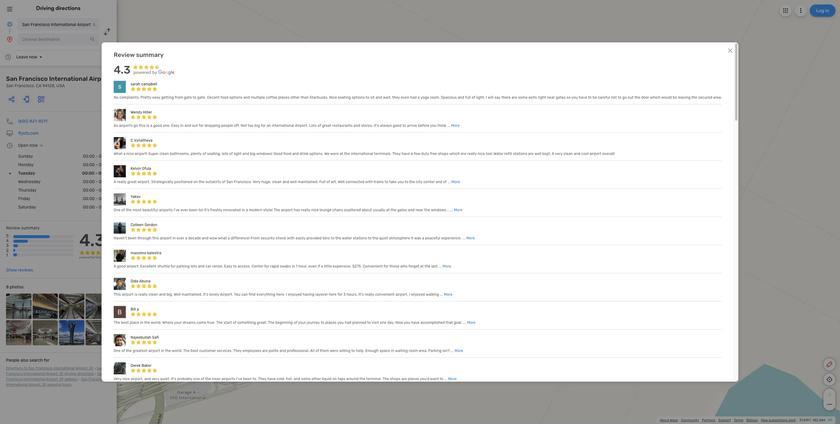 Task type: vqa. For each thing, say whether or not it's contained in the screenshot.


Task type: locate. For each thing, give the bounding box(es) containing it.
car
[[206, 264, 211, 268]]

that
[[446, 320, 453, 325]]

call image
[[6, 118, 13, 125]]

1 vertical spatial i've
[[236, 377, 242, 381]]

security
[[261, 236, 275, 240]]

0 vertical spatial near
[[548, 95, 555, 100]]

clock image
[[5, 54, 12, 61], [6, 142, 13, 149]]

Choose destination text field
[[18, 33, 99, 45]]

1 vertical spatial airport
[[89, 75, 110, 82]]

1 vertical spatial go
[[134, 123, 138, 128]]

1 horizontal spatial 3
[[344, 292, 346, 297]]

food right decent
[[221, 95, 229, 100]]

1 horizontal spatial shops
[[438, 152, 449, 156]]

94128, for airport,
[[516, 217, 528, 222]]

image 1 of san francisco international airport, sf image
[[6, 294, 31, 319]]

francisco inside san francisco international airport san francisco, ca 94128, usa
[[19, 75, 48, 82]]

c vynatheya
[[131, 138, 153, 143]]

1 vertical spatial best
[[191, 349, 199, 353]]

1 vertical spatial with
[[287, 236, 295, 240]]

1 vertical spatial ca
[[509, 217, 515, 222]]

airport inside san francisco international airport san francisco, ca 94128, usa
[[89, 75, 110, 82]]

airport, inside san francisco international airport, sf opening hours
[[29, 383, 41, 387]]

francisco inside san francisco international airport, sf opening hours
[[89, 377, 105, 381]]

they
[[393, 95, 400, 100]]

1 vertical spatial world.
[[172, 349, 183, 353]]

1 horizontal spatial this
[[152, 236, 159, 240]]

san francisco international airport, sf driving directions link
[[6, 366, 103, 376]]

a down hiller
[[150, 123, 152, 128]]

- for friday
[[96, 196, 98, 201]]

stations
[[513, 152, 528, 156], [353, 236, 367, 240]]

is down dida
[[135, 292, 137, 297]]

international inside san francisco international airport, sf address
[[23, 377, 45, 381]]

options right seating on the top of the page
[[352, 95, 365, 100]]

current location image
[[6, 21, 13, 28]]

0 horizontal spatial review summary
[[6, 225, 40, 231]]

one for one of the greatest airport in the world. the best customer services. they employees are polite and professional. all of them were willing to help. enough space in waiting room area. parking isn't ... more
[[114, 349, 121, 353]]

0 horizontal spatial been
[[128, 236, 137, 240]]

have left 'few'
[[402, 152, 410, 156]]

people also search for
[[6, 358, 49, 363]]

in right the greatest
[[161, 349, 164, 353]]

overall!
[[603, 152, 615, 156]]

hours
[[62, 383, 72, 387]]

0 horizontal spatial airports
[[119, 123, 133, 128]]

before
[[418, 123, 430, 128]]

a for a really great airport. strategically positioned on the outskirts of san francisco. very huge, clean and well maintained. full of art. well connected with trains to take you to the city center and of ... more
[[114, 180, 116, 184]]

airport right cool
[[590, 152, 602, 156]]

been left to.
[[243, 377, 252, 381]]

i left "walking"
[[410, 292, 411, 297]]

review summary up 5
[[6, 225, 40, 231]]

airport, for directions
[[46, 372, 58, 376]]

are left you'd on the bottom
[[402, 377, 407, 381]]

airport!
[[135, 152, 148, 156]]

1 vertical spatial out
[[192, 123, 198, 128]]

this for through
[[152, 236, 159, 240]]

work
[[789, 418, 797, 422]]

for left an
[[261, 123, 266, 128]]

taps
[[338, 377, 346, 381]]

of right outskirts
[[222, 180, 226, 184]]

go right 'not'
[[623, 95, 627, 100]]

strategically
[[151, 180, 173, 184]]

0 horizontal spatial great
[[127, 180, 137, 184]]

free
[[430, 152, 437, 156]]

x image
[[727, 47, 735, 54]]

good
[[153, 123, 162, 128], [393, 123, 402, 128], [117, 264, 126, 268]]

a up this at bottom
[[114, 264, 116, 268]]

with left easily
[[287, 236, 295, 240]]

kelvin
[[131, 166, 141, 171]]

sf inside san francisco international airport, sf address
[[59, 377, 64, 381]]

those
[[390, 264, 400, 268]]

places right journey
[[326, 320, 337, 325]]

airport inside button
[[77, 22, 91, 27]]

1 vertical spatial is
[[135, 292, 137, 297]]

0 vertical spatial now
[[29, 54, 37, 60]]

0 vertical spatial they
[[393, 152, 401, 156]]

1 vertical spatial they
[[233, 349, 242, 353]]

a left 'few'
[[411, 152, 413, 156]]

00:00
[[83, 154, 95, 159], [99, 154, 111, 159], [83, 162, 95, 167], [99, 162, 111, 167], [82, 171, 94, 176], [98, 171, 111, 176], [83, 179, 95, 184], [99, 179, 111, 184], [83, 188, 95, 193], [99, 188, 111, 193], [83, 196, 95, 201], [99, 196, 111, 201], [83, 205, 95, 210], [99, 205, 111, 210]]

1 horizontal spatial stations
[[513, 152, 528, 156]]

0 vertical spatial international
[[272, 123, 294, 128]]

airport, for ca
[[514, 213, 528, 218]]

leave now
[[16, 54, 37, 60]]

0 vertical spatial 4.3
[[114, 63, 131, 76]]

the left the customer
[[183, 349, 190, 353]]

huge,
[[262, 180, 271, 184]]

94128, inside san francisco international airport, san francisco, ca 94128, usa
[[516, 217, 528, 222]]

francisco inside san francisco international airport, san francisco, ca 94128, usa
[[498, 209, 515, 213]]

now for open now
[[30, 143, 38, 148]]

sf inside san francisco international airport, sf driving directions
[[59, 372, 64, 376]]

and right polite
[[280, 349, 286, 353]]

airport, inside san francisco international airport, sf address
[[46, 377, 58, 381]]

usa for airport
[[56, 83, 65, 88]]

0 vertical spatial best
[[121, 320, 129, 325]]

1 horizontal spatial area.
[[714, 95, 722, 100]]

to left arrive at the top of the page
[[403, 123, 406, 128]]

i right here.
[[286, 292, 287, 297]]

0 horizontal spatial 94128,
[[42, 83, 55, 88]]

stores.
[[361, 123, 373, 128]]

big left windows! at the top of the page
[[250, 152, 256, 156]]

in right renovated
[[242, 208, 245, 212]]

airport for san francisco international airport san francisco, ca 94128, usa
[[89, 75, 110, 82]]

0 vertical spatial a
[[552, 152, 555, 156]]

and left big. at the left
[[159, 292, 166, 297]]

2 vertical spatial been
[[243, 377, 252, 381]]

francisco for san francisco international airport, san francisco, ca 94128, usa
[[498, 209, 515, 213]]

refill
[[505, 152, 512, 156]]

0 horizontal spatial they
[[233, 349, 242, 353]]

... right last
[[439, 264, 442, 268]]

0 horizontal spatial international
[[272, 123, 294, 128]]

0 horizontal spatial on
[[194, 180, 198, 184]]

image 6 of san francisco international airport, sf image
[[33, 320, 58, 345]]

this down the wendy hiller
[[139, 123, 146, 128]]

you right so
[[572, 95, 578, 100]]

the left water
[[336, 236, 341, 240]]

image 7 of san francisco international airport, sf image
[[59, 320, 84, 345]]

0 vertical spatial this
[[139, 123, 146, 128]]

room.
[[430, 95, 440, 100]]

international for san francisco international airport, sf driving directions
[[23, 372, 45, 376]]

at right we
[[340, 152, 344, 156]]

0 horizontal spatial enjoyed
[[288, 292, 302, 297]]

near
[[548, 95, 555, 100], [416, 208, 424, 212]]

francisco, inside san francisco international airport, san francisco, ca 94128, usa
[[490, 217, 508, 222]]

directions to san francisco international airport, sf
[[6, 366, 94, 370]]

on right positioned
[[194, 180, 198, 184]]

space
[[380, 349, 390, 353]]

big.
[[167, 292, 173, 297]]

one of the most beautiful airports i've ever been to!  it's freshly renovated in a modern style!  the airport has really nice lounge chairs scattered about usually at the gates and near the windows... ... more
[[114, 208, 463, 212]]

francisco for san francisco international airport
[[31, 22, 50, 27]]

0 vertical spatial even
[[401, 95, 410, 100]]

find
[[249, 292, 256, 297]]

most
[[133, 208, 142, 212]]

places left you'd on the bottom
[[408, 377, 420, 381]]

address
[[65, 377, 78, 381]]

directions
[[56, 5, 81, 12], [77, 372, 94, 376]]

were right we
[[331, 152, 339, 156]]

airport, inside san francisco international airport, sf driving directions
[[46, 372, 58, 376]]

door
[[642, 95, 650, 100]]

ca inside san francisco international airport, san francisco, ca 94128, usa
[[509, 217, 515, 222]]

francisco, for airport
[[15, 83, 35, 88]]

0 vertical spatial usa
[[56, 83, 65, 88]]

food right the good
[[284, 152, 292, 156]]

00:00 - 00:00 for monday
[[83, 162, 111, 167]]

opening
[[47, 383, 61, 387]]

0 horizontal spatial at
[[340, 152, 344, 156]]

francisco, inside san francisco international airport san francisco, ca 94128, usa
[[15, 83, 35, 88]]

... right goal.
[[464, 320, 466, 325]]

1 horizontal spatial summary
[[136, 51, 164, 58]]

day.
[[388, 320, 395, 325]]

the right great.
[[268, 320, 275, 325]]

restaurants
[[333, 123, 353, 128]]

to down the also
[[24, 366, 28, 370]]

5
[[6, 233, 9, 239]]

1 horizontal spatial one
[[380, 320, 387, 325]]

and right 'airport,'
[[144, 377, 151, 381]]

0 horizontal spatial which
[[450, 152, 460, 156]]

terms
[[735, 418, 744, 422]]

lots
[[309, 123, 317, 128]]

the right usually
[[391, 208, 397, 212]]

image 2 of san francisco international airport, sf image
[[33, 294, 58, 319]]

0 horizontal spatial well
[[290, 180, 297, 184]]

services.
[[217, 349, 233, 353]]

support
[[719, 418, 732, 422]]

00:00 - 00:00 for tuesday
[[82, 171, 111, 176]]

who
[[401, 264, 408, 268]]

directions inside san francisco international airport, sf driving directions
[[77, 372, 94, 376]]

airport
[[77, 22, 91, 27], [89, 75, 110, 82]]

international inside san francisco international airport san francisco, ca 94128, usa
[[49, 75, 88, 82]]

1 one from the top
[[114, 208, 121, 212]]

too
[[248, 123, 254, 128]]

good left 'one.'
[[153, 123, 162, 128]]

1 vertical spatial gates
[[398, 208, 407, 212]]

1 vertical spatial now
[[30, 143, 38, 148]]

3
[[6, 243, 9, 248], [344, 292, 346, 297]]

san francisco international airport, sf opening hours
[[6, 377, 105, 387]]

0 vertical spatial 94128,
[[42, 83, 55, 88]]

0 vertical spatial is
[[147, 123, 149, 128]]

had left planned
[[345, 320, 352, 325]]

it's right hours.
[[359, 292, 364, 297]]

usa inside san francisco international airport, san francisco, ca 94128, usa
[[529, 217, 536, 222]]

been
[[189, 208, 198, 212], [128, 236, 137, 240], [243, 377, 252, 381]]

0 horizontal spatial ca
[[36, 83, 41, 88]]

more right experience.
[[467, 236, 475, 240]]

0 horizontal spatial places
[[278, 95, 290, 100]]

gate.
[[197, 95, 206, 100]]

area. right 'room'
[[419, 349, 428, 353]]

0 horizontal spatial be
[[593, 95, 597, 100]]

the right terminal.
[[383, 377, 389, 381]]

0 vertical spatial with
[[365, 180, 373, 184]]

massimo balestra
[[131, 251, 161, 255]]

airport, inside san francisco international airport, san francisco, ca 94128, usa
[[514, 213, 528, 218]]

1 horizontal spatial great
[[322, 123, 332, 128]]

come
[[197, 320, 206, 325]]

the left city
[[410, 180, 415, 184]]

sarah campbell
[[131, 82, 157, 86]]

francisco inside san francisco international airport, sf address
[[6, 377, 23, 381]]

2 one from the top
[[114, 349, 121, 353]]

very left huge,
[[253, 180, 261, 184]]

usa inside san francisco international airport san francisco, ca 94128, usa
[[56, 83, 65, 88]]

not
[[612, 95, 617, 100]]

2 horizontal spatial been
[[243, 377, 252, 381]]

international inside san francisco international airport, sf opening hours
[[6, 383, 28, 387]]

well right art. at left top
[[338, 180, 345, 184]]

international inside san francisco international airport, sf driving directions
[[23, 372, 45, 376]]

it's right quiet. at the left of page
[[171, 377, 176, 381]]

sf inside san francisco international airport, sf opening hours
[[42, 383, 46, 387]]

the left quiet
[[373, 236, 379, 240]]

help.
[[356, 349, 365, 353]]

san francisco international airport san francisco, ca 94128, usa
[[6, 75, 110, 88]]

at right forget
[[421, 264, 424, 268]]

open now
[[18, 143, 38, 148]]

lots right seating,
[[222, 152, 229, 156]]

(650)
[[18, 119, 28, 124]]

expensive.
[[333, 264, 352, 268]]

2 enjoyed from the left
[[412, 292, 425, 297]]

one left the greatest
[[114, 349, 121, 353]]

in right place
[[140, 320, 143, 325]]

san inside san francisco international airport, sf address
[[97, 372, 104, 376]]

community link
[[682, 418, 700, 422]]

international inside button
[[51, 22, 76, 27]]

ca for airport
[[36, 83, 41, 88]]

sarah
[[131, 82, 140, 86]]

go
[[623, 95, 627, 100], [134, 123, 138, 128]]

0 horizontal spatial i
[[286, 292, 287, 297]]

of right center
[[444, 180, 447, 184]]

ca inside san francisco international airport san francisco, ca 94128, usa
[[36, 83, 41, 88]]

airports right nicer
[[222, 377, 235, 381]]

gates left so
[[556, 95, 566, 100]]

enjoyed
[[288, 292, 302, 297], [412, 292, 425, 297]]

4.3
[[114, 63, 131, 76], [79, 230, 105, 250]]

i've
[[174, 208, 180, 212], [236, 377, 242, 381]]

hot,
[[286, 377, 293, 381]]

windows!
[[256, 152, 273, 156]]

and left car
[[198, 264, 205, 268]]

more right think on the right top of page
[[451, 123, 460, 128]]

been left to! at the left of page
[[189, 208, 198, 212]]

0 vertical spatial out
[[628, 95, 634, 100]]

francisco inside button
[[31, 22, 50, 27]]

the right the greatest
[[165, 349, 171, 353]]

0 vertical spatial ca
[[36, 83, 41, 88]]

now for leave now
[[29, 54, 37, 60]]

sunday
[[18, 154, 33, 159]]

san inside san francisco international airport button
[[22, 22, 30, 27]]

0 vertical spatial well
[[338, 180, 345, 184]]

image 4 of san francisco international airport, sf image
[[85, 294, 111, 319]]

haven't been through this airport in over a  decade and wow what a difference! from security check with easily provided bins to the water stations to the quiet atmosphere it was a peaceful experience. ... more
[[114, 236, 475, 240]]

0 horizontal spatial with
[[287, 236, 295, 240]]

image 8 of san francisco international airport, sf image
[[85, 320, 111, 345]]

for right here
[[338, 292, 343, 297]]

of left most
[[122, 208, 125, 212]]

have right now
[[412, 320, 420, 325]]

i've left to.
[[236, 377, 242, 381]]

the right style!
[[274, 208, 280, 212]]

0 vertical spatial one
[[380, 320, 387, 325]]

review
[[114, 51, 135, 58], [6, 225, 20, 231]]

0 vertical spatial review
[[114, 51, 135, 58]]

forget
[[409, 264, 420, 268]]

colleen gordon
[[131, 223, 157, 227]]

last
[[432, 264, 438, 268]]

summary up campbell
[[136, 51, 164, 58]]

0 horizontal spatial is
[[135, 292, 137, 297]]

1 vertical spatial international
[[351, 152, 374, 156]]

experience.
[[442, 236, 462, 240]]

international inside san francisco international airport, san francisco, ca 94128, usa
[[490, 213, 513, 218]]

link image
[[828, 417, 833, 422]]

0 horizontal spatial review
[[6, 225, 20, 231]]

francisco inside san francisco international airport, sf driving directions
[[6, 372, 23, 376]]

and right 'one.'
[[185, 123, 191, 128]]

a
[[552, 152, 555, 156], [114, 180, 116, 184], [114, 264, 116, 268]]

94128, inside san francisco international airport san francisco, ca 94128, usa
[[42, 83, 55, 88]]

really
[[468, 152, 477, 156], [117, 180, 127, 184], [301, 208, 311, 212], [138, 292, 148, 297], [365, 292, 374, 297]]

friday
[[18, 196, 30, 201]]

this for go
[[139, 123, 146, 128]]

clean right huge,
[[272, 180, 282, 184]]

sf for address
[[59, 377, 64, 381]]

on left taps
[[333, 377, 337, 381]]

1 vertical spatial one
[[114, 349, 121, 353]]

be right 'would'
[[673, 95, 678, 100]]

2 horizontal spatial they
[[393, 152, 401, 156]]

- for tuesday
[[95, 171, 98, 176]]

dida abuna
[[131, 279, 151, 283]]

chevron up image
[[38, 143, 45, 148]]

are left polite
[[262, 349, 268, 353]]

is down hiller
[[147, 123, 149, 128]]

2 horizontal spatial at
[[421, 264, 424, 268]]

nice left 'airport,'
[[122, 377, 130, 381]]

wait,
[[383, 95, 392, 100]]

1 horizontal spatial francisco,
[[490, 217, 508, 222]]

really left too!
[[468, 152, 477, 156]]

one
[[380, 320, 387, 325], [194, 377, 200, 381]]

search
[[30, 358, 43, 363]]

1 horizontal spatial near
[[548, 95, 555, 100]]

2 vertical spatial they
[[258, 377, 267, 381]]

you right take
[[398, 180, 404, 184]]

francisco for san francisco international airport, sf driving directions
[[6, 372, 23, 376]]

00:00 - 00:00 for saturday
[[83, 205, 111, 210]]

sit
[[371, 95, 375, 100]]

of right full
[[472, 95, 476, 100]]

even left if
[[309, 264, 317, 268]]

were
[[331, 152, 339, 156], [330, 349, 339, 353]]

in right 'one.'
[[181, 123, 184, 128]]

cold,
[[277, 377, 285, 381]]

2 horizontal spatial good
[[393, 123, 402, 128]]

san francisco international airport, sf address link
[[6, 372, 104, 381]]

be left careful
[[593, 95, 597, 100]]

of left the greatest
[[122, 349, 125, 353]]

clean left cool
[[564, 152, 573, 156]]

derek baker
[[131, 363, 152, 368]]

1 vertical spatial some
[[302, 377, 311, 381]]

wendy hiller
[[131, 110, 152, 114]]

the right leaving
[[692, 95, 698, 100]]

1 vertical spatial review
[[6, 225, 20, 231]]

near left windows...
[[416, 208, 424, 212]]

0 horizontal spatial best
[[121, 320, 129, 325]]

1 vertical spatial at
[[386, 208, 390, 212]]

0 horizontal spatial shops
[[390, 377, 401, 381]]

airport for san francisco international airport
[[77, 22, 91, 27]]

0 horizontal spatial 1
[[6, 253, 8, 258]]

0 horizontal spatial easy
[[171, 123, 180, 128]]

0 vertical spatial on
[[194, 180, 198, 184]]

- for monday
[[96, 162, 98, 167]]

1 vertical spatial a
[[114, 180, 116, 184]]

which right the door
[[651, 95, 661, 100]]

the right place
[[144, 320, 150, 325]]

1 vertical spatial francisco,
[[490, 217, 508, 222]]

francisco, for airport,
[[490, 217, 508, 222]]



Task type: describe. For each thing, give the bounding box(es) containing it.
room
[[409, 349, 418, 353]]

swabs
[[280, 264, 291, 268]]

- for wednesday
[[96, 179, 98, 184]]

and right the "light"
[[243, 152, 249, 156]]

of right beginning
[[294, 320, 298, 325]]

... right think on the right top of page
[[448, 123, 451, 128]]

94128, for airport
[[42, 83, 55, 88]]

in left over
[[173, 236, 176, 240]]

8
[[6, 285, 9, 290]]

0 horizontal spatial well
[[174, 292, 181, 297]]

0 horizontal spatial out
[[192, 123, 198, 128]]

few
[[414, 152, 421, 156]]

to right want
[[440, 377, 444, 381]]

for left rapid
[[264, 264, 269, 268]]

0 horizontal spatial near
[[416, 208, 424, 212]]

a left the modern
[[246, 208, 248, 212]]

polite
[[269, 349, 279, 353]]

0 vertical spatial other
[[291, 95, 300, 100]]

and right sit
[[376, 95, 382, 100]]

nice left airport!
[[127, 152, 134, 156]]

francisco for san francisco international airport san francisco, ca 94128, usa
[[19, 75, 48, 82]]

from
[[175, 95, 183, 100]]

and left drink
[[293, 152, 299, 156]]

clean right super
[[160, 152, 169, 156]]

the right around
[[360, 377, 366, 381]]

00:00 - 00:00 for sunday
[[83, 154, 111, 159]]

little
[[324, 264, 332, 268]]

accomplished
[[421, 320, 445, 325]]

the left place
[[114, 320, 120, 325]]

international for san francisco international airport, san francisco, ca 94128, usa
[[490, 213, 513, 218]]

about
[[660, 418, 670, 422]]

terminal.
[[367, 377, 382, 381]]

1 be from the left
[[593, 95, 597, 100]]

0 vertical spatial had
[[411, 95, 417, 100]]

a right if
[[321, 264, 323, 268]]

a right what
[[228, 236, 230, 240]]

are left too!
[[461, 152, 467, 156]]

more right center
[[452, 180, 460, 184]]

international for san francisco international airport san francisco, ca 94128, usa
[[49, 75, 88, 82]]

4
[[6, 238, 9, 243]]

people
[[6, 358, 19, 363]]

1 horizontal spatial i've
[[236, 377, 242, 381]]

0 vertical spatial very
[[253, 180, 261, 184]]

1 horizontal spatial which
[[651, 95, 661, 100]]

0 vertical spatial summary
[[136, 51, 164, 58]]

1 vertical spatial big
[[250, 152, 256, 156]]

sf for opening
[[42, 383, 46, 387]]

37.619
[[800, 418, 810, 422]]

0 vertical spatial shops
[[438, 152, 449, 156]]

00:00 - 00:00 for friday
[[83, 196, 111, 201]]

a really great airport. strategically positioned on the outskirts of san francisco. very huge, clean and well maintained. full of art. well connected with trains to take you to the city center and of ... more
[[114, 180, 460, 184]]

hiller
[[143, 110, 152, 114]]

1 vertical spatial clock image
[[6, 142, 13, 149]]

convenient
[[375, 292, 395, 297]]

start
[[224, 320, 232, 325]]

everything
[[257, 292, 276, 297]]

2 vertical spatial places
[[408, 377, 420, 381]]

0 vertical spatial airport.
[[138, 180, 150, 184]]

1 vertical spatial area.
[[419, 349, 428, 353]]

1 horizontal spatial out
[[628, 95, 634, 100]]

2 your from the left
[[298, 320, 306, 325]]

have left cold,
[[268, 377, 276, 381]]

1 your from the left
[[174, 320, 182, 325]]

and left full
[[458, 95, 465, 100]]

and right hot,
[[294, 377, 301, 381]]

and right huge,
[[283, 180, 289, 184]]

1 vertical spatial airport.
[[127, 264, 140, 268]]

1 vertical spatial were
[[330, 349, 339, 353]]

beginning
[[276, 320, 293, 325]]

beautiful
[[143, 208, 158, 212]]

waze
[[671, 418, 679, 422]]

pencil image
[[827, 361, 834, 368]]

0 vertical spatial big
[[255, 123, 260, 128]]

0 vertical spatial world.
[[151, 320, 162, 325]]

really down 'what'
[[117, 180, 127, 184]]

1 horizontal spatial i
[[410, 292, 411, 297]]

1 horizontal spatial well
[[338, 180, 345, 184]]

image 3 of san francisco international airport, sf image
[[59, 294, 84, 319]]

1 horizontal spatial even
[[401, 95, 410, 100]]

the left the door
[[635, 95, 641, 100]]

san francisco international airport, sf opening hours link
[[6, 377, 105, 387]]

... right windows...
[[450, 208, 453, 212]]

for right shuttle
[[171, 264, 176, 268]]

airport, for hours
[[29, 383, 41, 387]]

1 vertical spatial been
[[128, 236, 137, 240]]

the left windows...
[[425, 208, 430, 212]]

1 horizontal spatial good
[[153, 123, 162, 128]]

1 horizontal spatial lots
[[222, 152, 229, 156]]

0 horizontal spatial good
[[117, 264, 126, 268]]

bill
[[131, 307, 136, 311]]

1 inside the '5 4 3 2 1'
[[6, 253, 8, 258]]

... right "walking"
[[440, 292, 443, 297]]

0 vertical spatial area.
[[714, 95, 722, 100]]

directions to san francisco international airport, sf link
[[6, 366, 94, 370]]

terminals.
[[374, 152, 392, 156]]

dropping
[[205, 123, 220, 128]]

and right center
[[436, 180, 443, 184]]

1 horizontal spatial airport.
[[295, 123, 308, 128]]

of left art. at left top
[[327, 180, 330, 184]]

enough
[[366, 349, 379, 353]]

(650) 821-8211 link
[[18, 119, 47, 124]]

1 horizontal spatial food
[[284, 152, 292, 156]]

campbell
[[141, 82, 157, 86]]

computer image
[[6, 130, 13, 137]]

journey
[[307, 320, 320, 325]]

san inside san francisco international airport, sf opening hours
[[81, 377, 88, 381]]

1 vertical spatial review summary
[[6, 225, 40, 231]]

zoom out image
[[826, 401, 834, 408]]

1 horizontal spatial review
[[114, 51, 135, 58]]

check
[[276, 236, 286, 240]]

0 horizontal spatial very
[[114, 377, 122, 381]]

0 vertical spatial places
[[278, 95, 290, 100]]

as
[[114, 123, 118, 128]]

1 vertical spatial great
[[127, 180, 137, 184]]

provided
[[307, 236, 322, 240]]

can
[[242, 292, 248, 297]]

to right "bins"
[[331, 236, 335, 240]]

from
[[251, 236, 260, 240]]

1 vertical spatial one
[[194, 377, 200, 381]]

0 horizontal spatial stations
[[353, 236, 367, 240]]

seating
[[338, 95, 351, 100]]

for up directions to san francisco international airport, sf
[[44, 358, 49, 363]]

international for san francisco international airport
[[51, 22, 76, 27]]

- for sunday
[[96, 154, 98, 159]]

options.
[[310, 152, 324, 156]]

najeebullah
[[131, 335, 151, 340]]

0 horizontal spatial food
[[221, 95, 229, 100]]

driving directions
[[36, 5, 81, 12]]

airport,
[[131, 377, 143, 381]]

more right goal.
[[467, 320, 476, 325]]

of right the plenty
[[203, 152, 206, 156]]

0 horizontal spatial had
[[345, 320, 352, 325]]

are right there
[[512, 95, 518, 100]]

rapid
[[270, 264, 279, 268]]

0 horizontal spatial go
[[134, 123, 138, 128]]

1 options from the left
[[230, 95, 243, 100]]

the left most
[[126, 208, 132, 212]]

parking
[[429, 349, 442, 353]]

3 inside the '5 4 3 2 1'
[[6, 243, 9, 248]]

usa for airport,
[[529, 217, 536, 222]]

kelvin ofula
[[131, 166, 151, 171]]

you left think on the right top of page
[[431, 123, 437, 128]]

about
[[362, 208, 372, 212]]

an
[[267, 123, 271, 128]]

... right experience.
[[463, 236, 466, 240]]

balestra
[[147, 251, 161, 255]]

you
[[234, 292, 241, 297]]

dreams
[[183, 320, 196, 325]]

where
[[163, 320, 173, 325]]

francisco for san francisco international airport, sf address
[[6, 377, 23, 381]]

1 vertical spatial on
[[333, 377, 337, 381]]

san francisco international airport
[[22, 22, 91, 27]]

0 vertical spatial review summary
[[114, 51, 164, 58]]

ca for airport,
[[509, 217, 515, 222]]

has
[[294, 208, 300, 212]]

francisco.
[[234, 180, 252, 184]]

more right windows...
[[454, 208, 463, 212]]

1 vertical spatial shops
[[390, 377, 401, 381]]

to left sit
[[366, 95, 370, 100]]

0 vertical spatial great
[[322, 123, 332, 128]]

one for one of the most beautiful airports i've ever been to!  it's freshly renovated in a modern style!  the airport has really nice lounge chairs scattered about usually at the gates and near the windows... ... more
[[114, 208, 121, 212]]

to.
[[253, 377, 257, 381]]

1 horizontal spatial gates
[[556, 95, 566, 100]]

really left convenient
[[365, 292, 374, 297]]

maintained,
[[182, 292, 202, 297]]

0 vertical spatial very
[[556, 152, 563, 156]]

international for san francisco international airport, sf address
[[23, 377, 45, 381]]

1 vertical spatial summary
[[21, 225, 40, 231]]

support link
[[719, 418, 732, 422]]

- for saturday
[[96, 205, 98, 210]]

of right all
[[316, 349, 319, 353]]

directions
[[6, 366, 23, 370]]

it's
[[203, 292, 208, 297]]

more right "walking"
[[444, 292, 453, 297]]

always
[[380, 123, 392, 128]]

the right true.
[[216, 320, 223, 325]]

p
[[137, 307, 139, 311]]

airport left has
[[281, 208, 293, 212]]

to left take
[[385, 180, 389, 184]]

1 vertical spatial 4.3
[[79, 230, 105, 250]]

to left access.
[[233, 264, 237, 268]]

821-
[[30, 119, 39, 124]]

0 vertical spatial at
[[340, 152, 344, 156]]

san francisco international airport button
[[18, 18, 99, 30]]

wow
[[209, 236, 217, 240]]

drink
[[300, 152, 309, 156]]

1 horizontal spatial some
[[519, 95, 528, 100]]

0 vertical spatial were
[[331, 152, 339, 156]]

1 horizontal spatial best
[[191, 349, 199, 353]]

of left nicer
[[201, 377, 204, 381]]

really right has
[[301, 208, 311, 212]]

you right now
[[404, 320, 411, 325]]

... right want
[[445, 377, 448, 381]]

say
[[495, 95, 501, 100]]

1 vertical spatial well
[[290, 180, 297, 184]]

what
[[218, 236, 227, 240]]

0 horizontal spatial lots
[[191, 264, 197, 268]]

full
[[466, 95, 471, 100]]

more right want
[[449, 377, 457, 381]]

00:00 - 00:00 for wednesday
[[83, 179, 111, 184]]

airport right this at bottom
[[122, 292, 134, 297]]

0 vertical spatial directions
[[56, 5, 81, 12]]

for left dropping
[[199, 123, 204, 128]]

nice left too!
[[478, 152, 485, 156]]

goal.
[[454, 320, 463, 325]]

1 vertical spatial places
[[326, 320, 337, 325]]

0 vertical spatial clock image
[[5, 54, 12, 61]]

to right 'not'
[[618, 95, 622, 100]]

a left yoga
[[418, 95, 420, 100]]

1 horizontal spatial world.
[[172, 349, 183, 353]]

1 horizontal spatial is
[[147, 123, 149, 128]]

1 horizontal spatial 4.3
[[114, 63, 131, 76]]

them
[[320, 349, 329, 353]]

0 vertical spatial airports
[[119, 123, 133, 128]]

show
[[6, 268, 17, 273]]

2 horizontal spatial airports
[[222, 377, 235, 381]]

what
[[114, 152, 123, 156]]

to left help.
[[352, 349, 355, 353]]

2 be from the left
[[673, 95, 678, 100]]

0 horizontal spatial even
[[309, 264, 317, 268]]

easy
[[152, 95, 160, 100]]

00:00 - 00:00 for thursday
[[83, 188, 111, 193]]

francisco for san francisco international airport, sf opening hours
[[89, 377, 105, 381]]

1 enjoyed from the left
[[288, 292, 302, 297]]

for left those
[[384, 264, 389, 268]]

quiet
[[380, 236, 389, 240]]

zoom in image
[[826, 391, 834, 398]]

1 horizontal spatial well
[[535, 152, 542, 156]]

san inside san francisco international airport, sf driving directions
[[97, 366, 103, 370]]

1 horizontal spatial with
[[365, 180, 373, 184]]

- for thursday
[[96, 188, 98, 193]]

lounge
[[320, 208, 332, 212]]

2 options from the left
[[352, 95, 365, 100]]

1 horizontal spatial airports
[[159, 208, 173, 212]]

1 vertical spatial airport.
[[220, 292, 233, 297]]

arrive
[[407, 123, 417, 128]]

1 vertical spatial 1
[[296, 264, 298, 268]]

image 5 of san francisco international airport, sf image
[[6, 320, 31, 345]]

and left the stores.
[[354, 123, 360, 128]]

1 horizontal spatial other
[[312, 377, 321, 381]]

... right isn't
[[451, 349, 454, 353]]

nice left lounge on the left of page
[[312, 208, 319, 212]]

having
[[303, 292, 315, 297]]

more right isn't
[[455, 349, 464, 353]]

we
[[325, 152, 330, 156]]

0 vertical spatial i've
[[174, 208, 180, 212]]

1 vertical spatial easy
[[224, 264, 232, 268]]

location image
[[6, 36, 13, 43]]

1 vertical spatial very
[[152, 377, 159, 381]]

0 horizontal spatial some
[[302, 377, 311, 381]]

the left last
[[425, 264, 431, 268]]

international for san francisco international airport, sf opening hours
[[6, 383, 28, 387]]

2 horizontal spatial i
[[486, 95, 487, 100]]

0 vertical spatial easy
[[171, 123, 180, 128]]

a right over
[[185, 236, 187, 240]]

the right we
[[344, 152, 350, 156]]

airport down safi
[[148, 349, 160, 353]]

place
[[130, 320, 139, 325]]

1 horizontal spatial go
[[623, 95, 627, 100]]

airport left over
[[160, 236, 172, 240]]

to left careful
[[589, 95, 592, 100]]

clean down "abuna"
[[149, 292, 158, 297]]

sf for driving
[[59, 372, 64, 376]]

no complaints. pretty easy getting from gate to gate. decent food options and multiple coffee places other than starbucks. nice seating options to sit and wait, they even had a yoga room. spacious and full of light. i will say there are some exits right near gates so you have to be careful not to go out the door which would be leaving the secured area.
[[114, 95, 722, 100]]

to left quiet
[[368, 236, 372, 240]]

and left wow
[[202, 236, 209, 240]]

open now button
[[18, 143, 45, 148]]

one of the greatest airport in the world. the best customer services. they employees are polite and professional. all of them were willing to help. enough space in waiting room area. parking isn't ... more
[[114, 349, 464, 353]]

a for a good airport. excellent shuttle for parking lots and car rental. easy to access. center for rapid swabs in 1 hour, even if a little expensive. $275. convenient for those who forget at the last ... more
[[114, 264, 116, 268]]

liquid
[[322, 377, 332, 381]]

would
[[662, 95, 672, 100]]

to left visit
[[368, 320, 371, 325]]

2 vertical spatial airport.
[[396, 292, 409, 297]]

1 horizontal spatial been
[[189, 208, 198, 212]]

wendy
[[131, 110, 142, 114]]

isn't
[[443, 349, 450, 353]]



